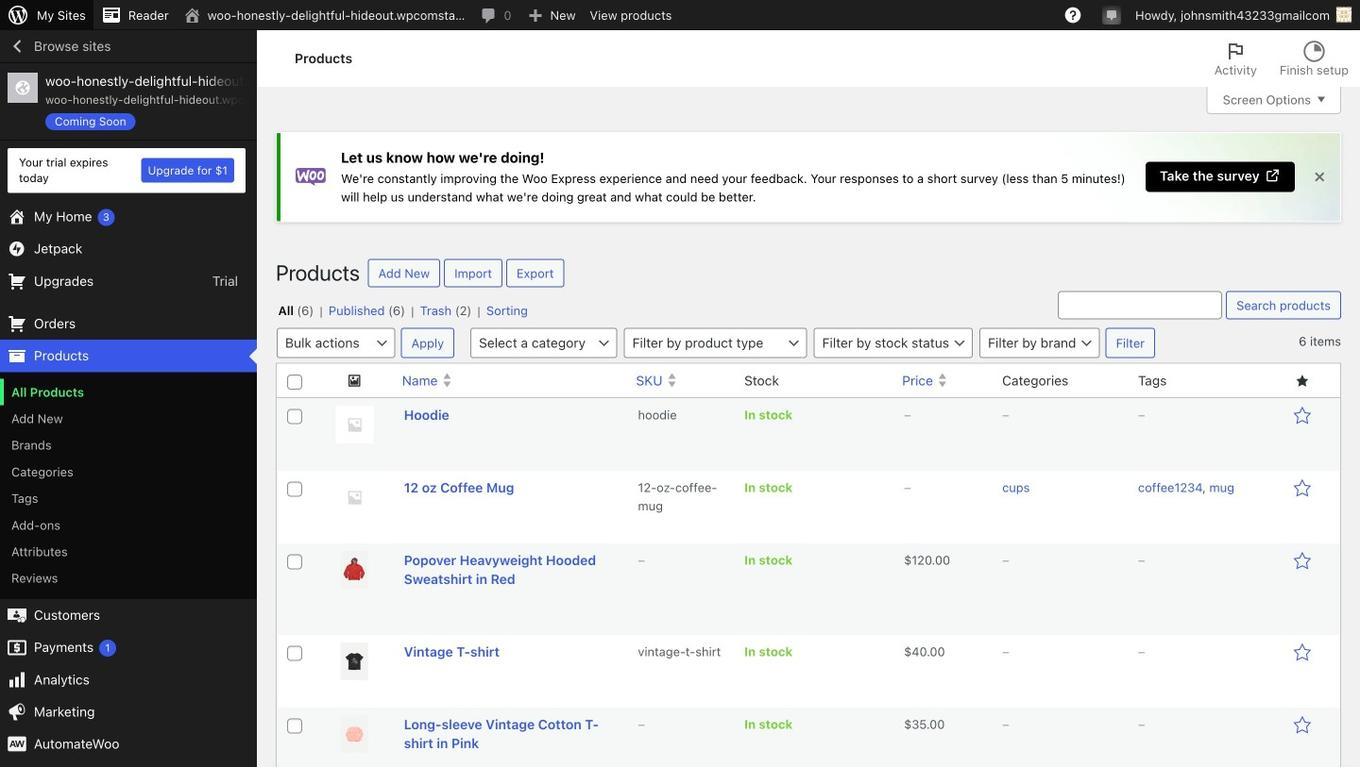 Task type: describe. For each thing, give the bounding box(es) containing it.
main menu navigation
[[0, 30, 257, 768]]

1 placeholder image from the top
[[336, 406, 373, 444]]

take the survey image
[[1265, 168, 1281, 184]]



Task type: locate. For each thing, give the bounding box(es) containing it.
1 vertical spatial placeholder image
[[336, 479, 373, 517]]

None checkbox
[[287, 375, 302, 390], [287, 410, 302, 425], [287, 375, 302, 390], [287, 410, 302, 425]]

0 vertical spatial placeholder image
[[336, 406, 373, 444]]

notification image
[[1104, 7, 1119, 22]]

2 placeholder image from the top
[[336, 479, 373, 517]]

None submit
[[1226, 291, 1341, 320], [401, 328, 454, 358], [1106, 328, 1155, 358], [1226, 291, 1341, 320], [401, 328, 454, 358], [1106, 328, 1155, 358]]

None checkbox
[[287, 482, 302, 497], [287, 555, 302, 570], [287, 647, 302, 662], [287, 719, 302, 734], [287, 482, 302, 497], [287, 555, 302, 570], [287, 647, 302, 662], [287, 719, 302, 734]]

toolbar navigation
[[0, 0, 1360, 34]]

None search field
[[1058, 291, 1222, 320]]

tab list
[[1203, 30, 1360, 87]]

placeholder image
[[336, 406, 373, 444], [336, 479, 373, 517]]



Task type: vqa. For each thing, say whether or not it's contained in the screenshot.
bottommost Placeholder icon
yes



